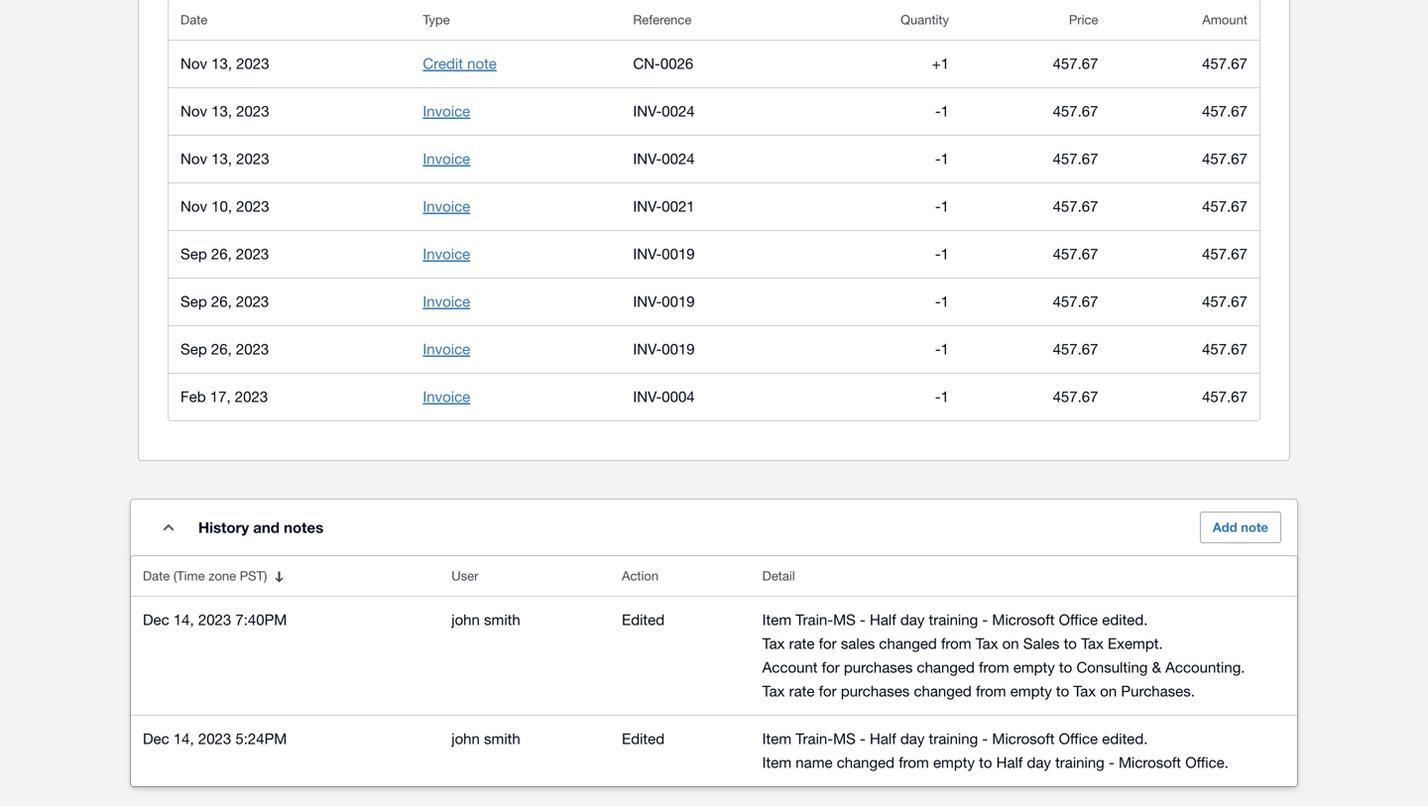 Task type: describe. For each thing, give the bounding box(es) containing it.
1 vertical spatial purchases
[[841, 682, 910, 700]]

toggle button
[[149, 508, 188, 547]]

1 vertical spatial empty
[[1010, 682, 1052, 700]]

from inside item train-ms - half day training - microsoft office edited. item name changed from empty to half day training - microsoft office.
[[899, 754, 929, 771]]

&
[[1152, 658, 1161, 676]]

notes
[[284, 519, 323, 537]]

0 vertical spatial purchases
[[844, 658, 913, 676]]

add note
[[1213, 520, 1268, 535]]

credit
[[423, 55, 463, 72]]

invoice for 6th invoice "link" from the top of the list of transactions element
[[423, 340, 470, 358]]

user button
[[440, 556, 610, 596]]

0021
[[662, 197, 695, 215]]

sep 26, 2023 for 6th invoice "link" from the top of the list of transactions element
[[181, 340, 269, 358]]

13, for seventh invoice "link" from the bottom of the list of transactions element
[[211, 102, 232, 120]]

toggle image
[[163, 524, 174, 531]]

date (time zone pst)
[[143, 568, 267, 584]]

-1 for seventh invoice "link"
[[935, 388, 949, 405]]

2 vertical spatial microsoft
[[1119, 754, 1181, 771]]

tax up consulting
[[1081, 635, 1104, 652]]

5:24pm
[[235, 730, 287, 747]]

consulting
[[1076, 658, 1148, 676]]

7 invoice link from the top
[[423, 388, 470, 405]]

17,
[[210, 388, 231, 405]]

-1 for fifth invoice "link" from the top of the list of transactions element
[[935, 293, 949, 310]]

0024 for seventh invoice "link" from the bottom of the list of transactions element
[[662, 102, 695, 120]]

+1
[[932, 55, 949, 72]]

sep 26, 2023 for 4th invoice "link" from the top of the list of transactions element
[[181, 245, 269, 262]]

3 sep from the top
[[181, 340, 207, 358]]

inv- for 4th invoice "link" from the top of the list of transactions element
[[633, 245, 662, 262]]

smith for 5:24pm
[[484, 730, 520, 747]]

-1 for 4th invoice "link" from the top of the list of transactions element
[[935, 245, 949, 262]]

inv- for seventh invoice "link"
[[633, 388, 662, 405]]

2023 for seventh invoice "link" from the bottom of the list of transactions element
[[236, 102, 269, 120]]

10,
[[211, 197, 232, 215]]

pst)
[[240, 568, 267, 584]]

1 rate from the top
[[789, 635, 815, 652]]

6 invoice link from the top
[[423, 340, 470, 358]]

action
[[622, 568, 659, 584]]

detail button
[[750, 556, 1297, 596]]

office for training
[[1059, 730, 1098, 747]]

2 rate from the top
[[789, 682, 815, 700]]

5 1 from the top
[[941, 293, 949, 310]]

26, for 6th invoice "link" from the top of the list of transactions element
[[211, 340, 232, 358]]

-1 for 2nd invoice "link" from the top
[[935, 150, 949, 167]]

user
[[451, 568, 478, 584]]

date for date
[[181, 12, 208, 27]]

train- for rate
[[796, 611, 833, 628]]

14, for dec 14, 2023 7:40pm
[[173, 611, 194, 628]]

nov 10, 2023
[[181, 197, 269, 215]]

2 vertical spatial training
[[1055, 754, 1105, 771]]

day for empty
[[900, 730, 925, 747]]

3 item from the top
[[762, 754, 792, 771]]

date for date (time zone pst)
[[143, 568, 170, 584]]

zone
[[208, 568, 236, 584]]

nov for credit note link
[[181, 55, 207, 72]]

dec 14, 2023 5:24pm
[[143, 730, 287, 747]]

price
[[1069, 12, 1098, 27]]

inv-0019 for 4th invoice "link" from the top of the list of transactions element
[[633, 245, 695, 262]]

john smith for dec 14, 2023 7:40pm
[[451, 611, 520, 628]]

inv- for fifth invoice "link" from the top of the list of transactions element
[[633, 293, 662, 310]]

tax up account
[[762, 635, 785, 652]]

nov 13, 2023 for credit note link
[[181, 55, 269, 72]]

list of history for this document element
[[131, 556, 1297, 786]]

2 vertical spatial for
[[819, 682, 837, 700]]

inv- for 5th invoice "link" from the bottom
[[633, 197, 662, 215]]

credit note
[[423, 55, 497, 72]]

action button
[[610, 556, 750, 596]]

sales
[[841, 635, 875, 652]]

to inside item train-ms - half day training - microsoft office edited. item name changed from empty to half day training - microsoft office.
[[979, 754, 992, 771]]

ms for for
[[833, 611, 856, 628]]

14, for dec 14, 2023 5:24pm
[[173, 730, 194, 747]]

training for changed
[[929, 611, 978, 628]]

sep 26, 2023 for fifth invoice "link" from the top of the list of transactions element
[[181, 293, 269, 310]]

inv-0019 for 6th invoice "link" from the top of the list of transactions element
[[633, 340, 695, 358]]

1 invoice link from the top
[[423, 102, 470, 120]]

0 vertical spatial for
[[819, 635, 837, 652]]

half for sales
[[870, 611, 896, 628]]

7 1 from the top
[[941, 388, 949, 405]]

john for dec 14, 2023 7:40pm
[[451, 611, 480, 628]]

invoice for seventh invoice "link" from the bottom of the list of transactions element
[[423, 102, 470, 120]]

0 vertical spatial empty
[[1013, 658, 1055, 676]]

microsoft for day
[[992, 730, 1055, 747]]

nov for 5th invoice "link" from the bottom
[[181, 197, 207, 215]]

feb
[[181, 388, 206, 405]]

13, for credit note link
[[211, 55, 232, 72]]

0 horizontal spatial on
[[1002, 635, 1019, 652]]

feb 17, 2023
[[181, 388, 268, 405]]

nov 13, 2023 for 2nd invoice "link" from the top
[[181, 150, 269, 167]]

2 1 from the top
[[941, 150, 949, 167]]

inv-0004
[[633, 388, 695, 405]]

day for changed
[[900, 611, 925, 628]]



Task type: vqa. For each thing, say whether or not it's contained in the screenshot.


Task type: locate. For each thing, give the bounding box(es) containing it.
train- up name
[[796, 730, 833, 747]]

for right account
[[822, 658, 840, 676]]

sales
[[1023, 635, 1060, 652]]

detail
[[762, 568, 795, 584]]

1 vertical spatial training
[[929, 730, 978, 747]]

item train-ms - half day training - microsoft office edited. tax rate for sales changed from tax on sales to tax exempt. account for purchases changed from empty to consulting & accounting. tax rate for purchases changed from empty to tax on purchases.
[[762, 611, 1245, 700]]

2 -1 from the top
[[935, 150, 949, 167]]

invoice for fifth invoice "link" from the top of the list of transactions element
[[423, 293, 470, 310]]

1 vertical spatial john
[[451, 730, 480, 747]]

0 vertical spatial 0024
[[662, 102, 695, 120]]

inv-0021
[[633, 197, 695, 215]]

3 sep 26, 2023 from the top
[[181, 340, 269, 358]]

0 vertical spatial john smith
[[451, 611, 520, 628]]

history
[[198, 519, 249, 537]]

1 vertical spatial ms
[[833, 730, 856, 747]]

inv-0024 down the "cn-0026"
[[633, 102, 695, 120]]

type
[[423, 12, 450, 27]]

dec 14, 2023 7:40pm
[[143, 611, 287, 628]]

edited. down purchases.
[[1102, 730, 1148, 747]]

dec for dec 14, 2023 7:40pm
[[143, 611, 169, 628]]

14, left 5:24pm
[[173, 730, 194, 747]]

1 inv-0024 from the top
[[633, 102, 695, 120]]

inv-0024
[[633, 102, 695, 120], [633, 150, 695, 167]]

item train-ms - half day training - microsoft office edited. item name changed from empty to half day training - microsoft office.
[[762, 730, 1229, 771]]

1 edited. from the top
[[1102, 611, 1148, 628]]

for up name
[[819, 682, 837, 700]]

2 0019 from the top
[[662, 293, 695, 310]]

0026
[[660, 55, 693, 72]]

dec
[[143, 611, 169, 628], [143, 730, 169, 747]]

-1
[[935, 102, 949, 120], [935, 150, 949, 167], [935, 197, 949, 215], [935, 245, 949, 262], [935, 293, 949, 310], [935, 340, 949, 358], [935, 388, 949, 405]]

2 vertical spatial 13,
[[211, 150, 232, 167]]

office for sales
[[1059, 611, 1098, 628]]

add
[[1213, 520, 1237, 535]]

cn-
[[633, 55, 660, 72]]

1 1 from the top
[[941, 102, 949, 120]]

-1 for 6th invoice "link" from the top of the list of transactions element
[[935, 340, 949, 358]]

2023 for 5th invoice "link" from the bottom
[[236, 197, 269, 215]]

0 vertical spatial rate
[[789, 635, 815, 652]]

1 john from the top
[[451, 611, 480, 628]]

3 invoice link from the top
[[423, 197, 470, 215]]

empty inside item train-ms - half day training - microsoft office edited. item name changed from empty to half day training - microsoft office.
[[933, 754, 975, 771]]

1 invoice from the top
[[423, 102, 470, 120]]

sep 26, 2023
[[181, 245, 269, 262], [181, 293, 269, 310], [181, 340, 269, 358]]

note right add
[[1241, 520, 1268, 535]]

0 vertical spatial dec
[[143, 611, 169, 628]]

2 dec from the top
[[143, 730, 169, 747]]

3 invoice from the top
[[423, 197, 470, 215]]

microsoft for on
[[992, 611, 1055, 628]]

sep
[[181, 245, 207, 262], [181, 293, 207, 310], [181, 340, 207, 358]]

1 vertical spatial john smith
[[451, 730, 520, 747]]

0 vertical spatial sep 26, 2023
[[181, 245, 269, 262]]

0 vertical spatial item
[[762, 611, 792, 628]]

train-
[[796, 611, 833, 628], [796, 730, 833, 747]]

14,
[[173, 611, 194, 628], [173, 730, 194, 747]]

list of transactions element
[[169, 0, 1259, 420]]

6 invoice from the top
[[423, 340, 470, 358]]

3 13, from the top
[[211, 150, 232, 167]]

date inside list of transactions element
[[181, 12, 208, 27]]

dec for dec 14, 2023 5:24pm
[[143, 730, 169, 747]]

date
[[181, 12, 208, 27], [143, 568, 170, 584]]

0024 up 0021
[[662, 150, 695, 167]]

half for from
[[870, 730, 896, 747]]

2 inv- from the top
[[633, 150, 662, 167]]

on left sales
[[1002, 635, 1019, 652]]

tax down consulting
[[1073, 682, 1096, 700]]

1 inv-0019 from the top
[[633, 245, 695, 262]]

from
[[941, 635, 971, 652], [979, 658, 1009, 676], [976, 682, 1006, 700], [899, 754, 929, 771]]

smith for 7:40pm
[[484, 611, 520, 628]]

0 vertical spatial note
[[467, 55, 497, 72]]

edited. up exempt.
[[1102, 611, 1148, 628]]

ms up the sales on the right of page
[[833, 611, 856, 628]]

1 train- from the top
[[796, 611, 833, 628]]

1 vertical spatial 26,
[[211, 293, 232, 310]]

1 horizontal spatial note
[[1241, 520, 1268, 535]]

13,
[[211, 55, 232, 72], [211, 102, 232, 120], [211, 150, 232, 167]]

training
[[929, 611, 978, 628], [929, 730, 978, 747], [1055, 754, 1105, 771]]

-1 for 5th invoice "link" from the bottom
[[935, 197, 949, 215]]

purchases
[[844, 658, 913, 676], [841, 682, 910, 700]]

for left the sales on the right of page
[[819, 635, 837, 652]]

3 26, from the top
[[211, 340, 232, 358]]

note
[[467, 55, 497, 72], [1241, 520, 1268, 535]]

note for credit note
[[467, 55, 497, 72]]

0 vertical spatial john
[[451, 611, 480, 628]]

1 inv- from the top
[[633, 102, 662, 120]]

0 vertical spatial sep
[[181, 245, 207, 262]]

1 vertical spatial edited
[[622, 730, 665, 747]]

0 vertical spatial microsoft
[[992, 611, 1055, 628]]

invoice for seventh invoice "link"
[[423, 388, 470, 405]]

0 vertical spatial nov 13, 2023
[[181, 55, 269, 72]]

2 vertical spatial half
[[996, 754, 1023, 771]]

to
[[1064, 635, 1077, 652], [1059, 658, 1072, 676], [1056, 682, 1069, 700], [979, 754, 992, 771]]

1 vertical spatial edited.
[[1102, 730, 1148, 747]]

invoice
[[423, 102, 470, 120], [423, 150, 470, 167], [423, 197, 470, 215], [423, 245, 470, 262], [423, 293, 470, 310], [423, 340, 470, 358], [423, 388, 470, 405]]

on
[[1002, 635, 1019, 652], [1100, 682, 1117, 700]]

name
[[796, 754, 833, 771]]

1 office from the top
[[1059, 611, 1098, 628]]

1 smith from the top
[[484, 611, 520, 628]]

26, for 4th invoice "link" from the top of the list of transactions element
[[211, 245, 232, 262]]

0024 down 0026
[[662, 102, 695, 120]]

nov for 2nd invoice "link" from the top
[[181, 150, 207, 167]]

1
[[941, 102, 949, 120], [941, 150, 949, 167], [941, 197, 949, 215], [941, 245, 949, 262], [941, 293, 949, 310], [941, 340, 949, 358], [941, 388, 949, 405]]

2 john smith from the top
[[451, 730, 520, 747]]

invoice for 4th invoice "link" from the top of the list of transactions element
[[423, 245, 470, 262]]

1 vertical spatial dec
[[143, 730, 169, 747]]

training inside item train-ms - half day training - microsoft office edited. tax rate for sales changed from tax on sales to tax exempt. account for purchases changed from empty to consulting & accounting. tax rate for purchases changed from empty to tax on purchases.
[[929, 611, 978, 628]]

cn-0026
[[633, 55, 693, 72]]

1 -1 from the top
[[935, 102, 949, 120]]

add note button
[[1200, 512, 1281, 543]]

inv-0019
[[633, 245, 695, 262], [633, 293, 695, 310], [633, 340, 695, 358]]

2023 for 2nd invoice "link" from the top
[[236, 150, 269, 167]]

4 inv- from the top
[[633, 245, 662, 262]]

exempt.
[[1108, 635, 1163, 652]]

1 vertical spatial on
[[1100, 682, 1117, 700]]

empty
[[1013, 658, 1055, 676], [1010, 682, 1052, 700], [933, 754, 975, 771]]

0 vertical spatial office
[[1059, 611, 1098, 628]]

inv-
[[633, 102, 662, 120], [633, 150, 662, 167], [633, 197, 662, 215], [633, 245, 662, 262], [633, 293, 662, 310], [633, 340, 662, 358], [633, 388, 662, 405]]

4 -1 from the top
[[935, 245, 949, 262]]

2 invoice from the top
[[423, 150, 470, 167]]

3 1 from the top
[[941, 197, 949, 215]]

2 john from the top
[[451, 730, 480, 747]]

2 vertical spatial inv-0019
[[633, 340, 695, 358]]

1 vertical spatial nov 13, 2023
[[181, 102, 269, 120]]

for
[[819, 635, 837, 652], [822, 658, 840, 676], [819, 682, 837, 700]]

edited for item train-ms - half day training - microsoft office edited. item name changed from empty to half day training - microsoft office.
[[622, 730, 665, 747]]

5 -1 from the top
[[935, 293, 949, 310]]

1 vertical spatial rate
[[789, 682, 815, 700]]

office
[[1059, 611, 1098, 628], [1059, 730, 1098, 747]]

inv- for seventh invoice "link" from the bottom of the list of transactions element
[[633, 102, 662, 120]]

inv-0019 for fifth invoice "link" from the top of the list of transactions element
[[633, 293, 695, 310]]

microsoft down item train-ms - half day training - microsoft office edited. tax rate for sales changed from tax on sales to tax exempt. account for purchases changed from empty to consulting & accounting. tax rate for purchases changed from empty to tax on purchases.
[[992, 730, 1055, 747]]

1 26, from the top
[[211, 245, 232, 262]]

1 vertical spatial note
[[1241, 520, 1268, 535]]

1 13, from the top
[[211, 55, 232, 72]]

(time
[[173, 568, 205, 584]]

rate
[[789, 635, 815, 652], [789, 682, 815, 700]]

item down detail at the bottom right
[[762, 611, 792, 628]]

2 vertical spatial sep 26, 2023
[[181, 340, 269, 358]]

amount
[[1202, 12, 1248, 27]]

3 0019 from the top
[[662, 340, 695, 358]]

0 vertical spatial 26,
[[211, 245, 232, 262]]

0 horizontal spatial note
[[467, 55, 497, 72]]

0024
[[662, 102, 695, 120], [662, 150, 695, 167]]

7:40pm
[[235, 611, 287, 628]]

1 horizontal spatial on
[[1100, 682, 1117, 700]]

1 vertical spatial for
[[822, 658, 840, 676]]

reference
[[633, 12, 692, 27]]

microsoft left office.
[[1119, 754, 1181, 771]]

invoice for 5th invoice "link" from the bottom
[[423, 197, 470, 215]]

tax
[[762, 635, 785, 652], [976, 635, 998, 652], [1081, 635, 1104, 652], [762, 682, 785, 700], [1073, 682, 1096, 700]]

14, down (time
[[173, 611, 194, 628]]

office inside item train-ms - half day training - microsoft office edited. tax rate for sales changed from tax on sales to tax exempt. account for purchases changed from empty to consulting & accounting. tax rate for purchases changed from empty to tax on purchases.
[[1059, 611, 1098, 628]]

2 vertical spatial sep
[[181, 340, 207, 358]]

1 vertical spatial inv-0024
[[633, 150, 695, 167]]

train- up account
[[796, 611, 833, 628]]

account
[[762, 658, 818, 676]]

rate up account
[[789, 635, 815, 652]]

1 sep from the top
[[181, 245, 207, 262]]

7 invoice from the top
[[423, 388, 470, 405]]

5 invoice link from the top
[[423, 293, 470, 310]]

note for add note
[[1241, 520, 1268, 535]]

-1 for seventh invoice "link" from the bottom of the list of transactions element
[[935, 102, 949, 120]]

6 -1 from the top
[[935, 340, 949, 358]]

1 nov from the top
[[181, 55, 207, 72]]

1 vertical spatial office
[[1059, 730, 1098, 747]]

invoice link
[[423, 102, 470, 120], [423, 150, 470, 167], [423, 197, 470, 215], [423, 245, 470, 262], [423, 293, 470, 310], [423, 340, 470, 358], [423, 388, 470, 405]]

0 vertical spatial on
[[1002, 635, 1019, 652]]

1 vertical spatial half
[[870, 730, 896, 747]]

inv-0024 up the inv-0021
[[633, 150, 695, 167]]

1 14, from the top
[[173, 611, 194, 628]]

0 vertical spatial day
[[900, 611, 925, 628]]

1 vertical spatial smith
[[484, 730, 520, 747]]

ms
[[833, 611, 856, 628], [833, 730, 856, 747]]

7 inv- from the top
[[633, 388, 662, 405]]

note right credit
[[467, 55, 497, 72]]

1 sep 26, 2023 from the top
[[181, 245, 269, 262]]

4 nov from the top
[[181, 197, 207, 215]]

2 14, from the top
[[173, 730, 194, 747]]

2 inv-0019 from the top
[[633, 293, 695, 310]]

invoice for 2nd invoice "link" from the top
[[423, 150, 470, 167]]

changed inside item train-ms - half day training - microsoft office edited. item name changed from empty to half day training - microsoft office.
[[837, 754, 895, 771]]

0 vertical spatial half
[[870, 611, 896, 628]]

1 horizontal spatial date
[[181, 12, 208, 27]]

quantity
[[901, 12, 949, 27]]

office.
[[1185, 754, 1229, 771]]

item down account
[[762, 730, 792, 747]]

0 vertical spatial date
[[181, 12, 208, 27]]

2 ms from the top
[[833, 730, 856, 747]]

3 -1 from the top
[[935, 197, 949, 215]]

2 26, from the top
[[211, 293, 232, 310]]

0 vertical spatial edited.
[[1102, 611, 1148, 628]]

2 train- from the top
[[796, 730, 833, 747]]

2 vertical spatial nov 13, 2023
[[181, 150, 269, 167]]

2023
[[236, 55, 269, 72], [236, 102, 269, 120], [236, 150, 269, 167], [236, 197, 269, 215], [236, 245, 269, 262], [236, 293, 269, 310], [236, 340, 269, 358], [235, 388, 268, 405], [198, 611, 231, 628], [198, 730, 231, 747]]

train- inside item train-ms - half day training - microsoft office edited. item name changed from empty to half day training - microsoft office.
[[796, 730, 833, 747]]

2 vertical spatial 26,
[[211, 340, 232, 358]]

3 inv-0019 from the top
[[633, 340, 695, 358]]

rate down account
[[789, 682, 815, 700]]

3 nov 13, 2023 from the top
[[181, 150, 269, 167]]

1 0024 from the top
[[662, 102, 695, 120]]

1 dec from the top
[[143, 611, 169, 628]]

1 vertical spatial 0019
[[662, 293, 695, 310]]

1 john smith from the top
[[451, 611, 520, 628]]

0024 for 2nd invoice "link" from the top
[[662, 150, 695, 167]]

2 13, from the top
[[211, 102, 232, 120]]

1 vertical spatial sep 26, 2023
[[181, 293, 269, 310]]

2 vertical spatial empty
[[933, 754, 975, 771]]

item
[[762, 611, 792, 628], [762, 730, 792, 747], [762, 754, 792, 771]]

inv- for 2nd invoice "link" from the top
[[633, 150, 662, 167]]

edited for item train-ms - half day training - microsoft office edited. tax rate for sales changed from tax on sales to tax exempt. account for purchases changed from empty to consulting & accounting. tax rate for purchases changed from empty to tax on purchases.
[[622, 611, 665, 628]]

4 1 from the top
[[941, 245, 949, 262]]

tax down account
[[762, 682, 785, 700]]

john smith
[[451, 611, 520, 628], [451, 730, 520, 747]]

2023 for 4th invoice "link" from the top of the list of transactions element
[[236, 245, 269, 262]]

tax left sales
[[976, 635, 998, 652]]

1 vertical spatial sep
[[181, 293, 207, 310]]

0019
[[662, 245, 695, 262], [662, 293, 695, 310], [662, 340, 695, 358]]

item left name
[[762, 754, 792, 771]]

0 vertical spatial inv-0024
[[633, 102, 695, 120]]

5 invoice from the top
[[423, 293, 470, 310]]

1 item from the top
[[762, 611, 792, 628]]

0 vertical spatial inv-0019
[[633, 245, 695, 262]]

inv- for 6th invoice "link" from the top of the list of transactions element
[[633, 340, 662, 358]]

and
[[253, 519, 280, 537]]

2023 for fifth invoice "link" from the top of the list of transactions element
[[236, 293, 269, 310]]

ms inside item train-ms - half day training - microsoft office edited. tax rate for sales changed from tax on sales to tax exempt. account for purchases changed from empty to consulting & accounting. tax rate for purchases changed from empty to tax on purchases.
[[833, 611, 856, 628]]

smith
[[484, 611, 520, 628], [484, 730, 520, 747]]

2 0024 from the top
[[662, 150, 695, 167]]

457.67
[[1053, 55, 1098, 72], [1202, 55, 1248, 72], [1053, 102, 1098, 120], [1202, 102, 1248, 120], [1053, 150, 1098, 167], [1202, 150, 1248, 167], [1053, 197, 1098, 215], [1202, 197, 1248, 215], [1053, 245, 1098, 262], [1202, 245, 1248, 262], [1053, 293, 1098, 310], [1202, 293, 1248, 310], [1053, 340, 1098, 358], [1202, 340, 1248, 358], [1053, 388, 1098, 405], [1202, 388, 1248, 405]]

26,
[[211, 245, 232, 262], [211, 293, 232, 310], [211, 340, 232, 358]]

2 vertical spatial 0019
[[662, 340, 695, 358]]

half
[[870, 611, 896, 628], [870, 730, 896, 747], [996, 754, 1023, 771]]

john
[[451, 611, 480, 628], [451, 730, 480, 747]]

item for item train-ms - half day training - microsoft office edited. tax rate for sales changed from tax on sales to tax exempt. account for purchases changed from empty to consulting & accounting. tax rate for purchases changed from empty to tax on purchases.
[[762, 611, 792, 628]]

edited. for tax
[[1102, 611, 1148, 628]]

john smith for dec 14, 2023 5:24pm
[[451, 730, 520, 747]]

6 1 from the top
[[941, 340, 949, 358]]

ms inside item train-ms - half day training - microsoft office edited. item name changed from empty to half day training - microsoft office.
[[833, 730, 856, 747]]

1 vertical spatial 0024
[[662, 150, 695, 167]]

0 vertical spatial smith
[[484, 611, 520, 628]]

2023 for 6th invoice "link" from the top of the list of transactions element
[[236, 340, 269, 358]]

5 inv- from the top
[[633, 293, 662, 310]]

training for empty
[[929, 730, 978, 747]]

day
[[900, 611, 925, 628], [900, 730, 925, 747], [1027, 754, 1051, 771]]

note inside button
[[1241, 520, 1268, 535]]

nov 13, 2023 for seventh invoice "link" from the bottom of the list of transactions element
[[181, 102, 269, 120]]

office down consulting
[[1059, 730, 1098, 747]]

note inside list of transactions element
[[467, 55, 497, 72]]

accounting.
[[1165, 658, 1245, 676]]

edited
[[622, 611, 665, 628], [622, 730, 665, 747]]

date (time zone pst) button
[[131, 556, 440, 596]]

13, for 2nd invoice "link" from the top
[[211, 150, 232, 167]]

microsoft inside item train-ms - half day training - microsoft office edited. tax rate for sales changed from tax on sales to tax exempt. account for purchases changed from empty to consulting & accounting. tax rate for purchases changed from empty to tax on purchases.
[[992, 611, 1055, 628]]

2 smith from the top
[[484, 730, 520, 747]]

1 vertical spatial inv-0019
[[633, 293, 695, 310]]

2 office from the top
[[1059, 730, 1098, 747]]

2023 for seventh invoice "link"
[[235, 388, 268, 405]]

0 horizontal spatial date
[[143, 568, 170, 584]]

0 vertical spatial 0019
[[662, 245, 695, 262]]

1 vertical spatial microsoft
[[992, 730, 1055, 747]]

2023 for credit note link
[[236, 55, 269, 72]]

3 nov from the top
[[181, 150, 207, 167]]

0004
[[662, 388, 695, 405]]

26, for fifth invoice "link" from the top of the list of transactions element
[[211, 293, 232, 310]]

2 sep 26, 2023 from the top
[[181, 293, 269, 310]]

office inside item train-ms - half day training - microsoft office edited. item name changed from empty to half day training - microsoft office.
[[1059, 730, 1098, 747]]

2 edited. from the top
[[1102, 730, 1148, 747]]

0 vertical spatial 13,
[[211, 55, 232, 72]]

2 inv-0024 from the top
[[633, 150, 695, 167]]

edited.
[[1102, 611, 1148, 628], [1102, 730, 1148, 747]]

0 vertical spatial edited
[[622, 611, 665, 628]]

item inside item train-ms - half day training - microsoft office edited. tax rate for sales changed from tax on sales to tax exempt. account for purchases changed from empty to consulting & accounting. tax rate for purchases changed from empty to tax on purchases.
[[762, 611, 792, 628]]

2 vertical spatial day
[[1027, 754, 1051, 771]]

1 vertical spatial item
[[762, 730, 792, 747]]

edited. for microsoft
[[1102, 730, 1148, 747]]

2 nov from the top
[[181, 102, 207, 120]]

credit note link
[[423, 55, 497, 72]]

4 invoice from the top
[[423, 245, 470, 262]]

nov 13, 2023
[[181, 55, 269, 72], [181, 102, 269, 120], [181, 150, 269, 167]]

2 invoice link from the top
[[423, 150, 470, 167]]

nov
[[181, 55, 207, 72], [181, 102, 207, 120], [181, 150, 207, 167], [181, 197, 207, 215]]

ms down the sales on the right of page
[[833, 730, 856, 747]]

7 -1 from the top
[[935, 388, 949, 405]]

-
[[935, 102, 941, 120], [935, 150, 941, 167], [935, 197, 941, 215], [935, 245, 941, 262], [935, 293, 941, 310], [935, 340, 941, 358], [935, 388, 941, 405], [860, 611, 866, 628], [982, 611, 988, 628], [860, 730, 866, 747], [982, 730, 988, 747], [1109, 754, 1114, 771]]

2 item from the top
[[762, 730, 792, 747]]

2 nov 13, 2023 from the top
[[181, 102, 269, 120]]

john for dec 14, 2023 5:24pm
[[451, 730, 480, 747]]

1 0019 from the top
[[662, 245, 695, 262]]

6 inv- from the top
[[633, 340, 662, 358]]

train- for name
[[796, 730, 833, 747]]

0 vertical spatial train-
[[796, 611, 833, 628]]

1 vertical spatial 13,
[[211, 102, 232, 120]]

microsoft
[[992, 611, 1055, 628], [992, 730, 1055, 747], [1119, 754, 1181, 771]]

1 vertical spatial 14,
[[173, 730, 194, 747]]

purchases.
[[1121, 682, 1195, 700]]

on down consulting
[[1100, 682, 1117, 700]]

date inside button
[[143, 568, 170, 584]]

2 sep from the top
[[181, 293, 207, 310]]

0 vertical spatial 14,
[[173, 611, 194, 628]]

1 vertical spatial day
[[900, 730, 925, 747]]

ms for changed
[[833, 730, 856, 747]]

0 vertical spatial ms
[[833, 611, 856, 628]]

office up sales
[[1059, 611, 1098, 628]]

nov for seventh invoice "link" from the bottom of the list of transactions element
[[181, 102, 207, 120]]

half inside item train-ms - half day training - microsoft office edited. tax rate for sales changed from tax on sales to tax exempt. account for purchases changed from empty to consulting & accounting. tax rate for purchases changed from empty to tax on purchases.
[[870, 611, 896, 628]]

day inside item train-ms - half day training - microsoft office edited. tax rate for sales changed from tax on sales to tax exempt. account for purchases changed from empty to consulting & accounting. tax rate for purchases changed from empty to tax on purchases.
[[900, 611, 925, 628]]

4 invoice link from the top
[[423, 245, 470, 262]]

history and notes
[[198, 519, 323, 537]]

1 vertical spatial date
[[143, 568, 170, 584]]

2 vertical spatial item
[[762, 754, 792, 771]]

0 vertical spatial training
[[929, 611, 978, 628]]

3 inv- from the top
[[633, 197, 662, 215]]

2 edited from the top
[[622, 730, 665, 747]]

1 edited from the top
[[622, 611, 665, 628]]

edited. inside item train-ms - half day training - microsoft office edited. item name changed from empty to half day training - microsoft office.
[[1102, 730, 1148, 747]]

1 vertical spatial train-
[[796, 730, 833, 747]]

train- inside item train-ms - half day training - microsoft office edited. tax rate for sales changed from tax on sales to tax exempt. account for purchases changed from empty to consulting & accounting. tax rate for purchases changed from empty to tax on purchases.
[[796, 611, 833, 628]]

1 nov 13, 2023 from the top
[[181, 55, 269, 72]]

edited. inside item train-ms - half day training - microsoft office edited. tax rate for sales changed from tax on sales to tax exempt. account for purchases changed from empty to consulting & accounting. tax rate for purchases changed from empty to tax on purchases.
[[1102, 611, 1148, 628]]

1 ms from the top
[[833, 611, 856, 628]]

microsoft up sales
[[992, 611, 1055, 628]]

changed
[[879, 635, 937, 652], [917, 658, 975, 676], [914, 682, 972, 700], [837, 754, 895, 771]]

item for item train-ms - half day training - microsoft office edited. item name changed from empty to half day training - microsoft office.
[[762, 730, 792, 747]]



